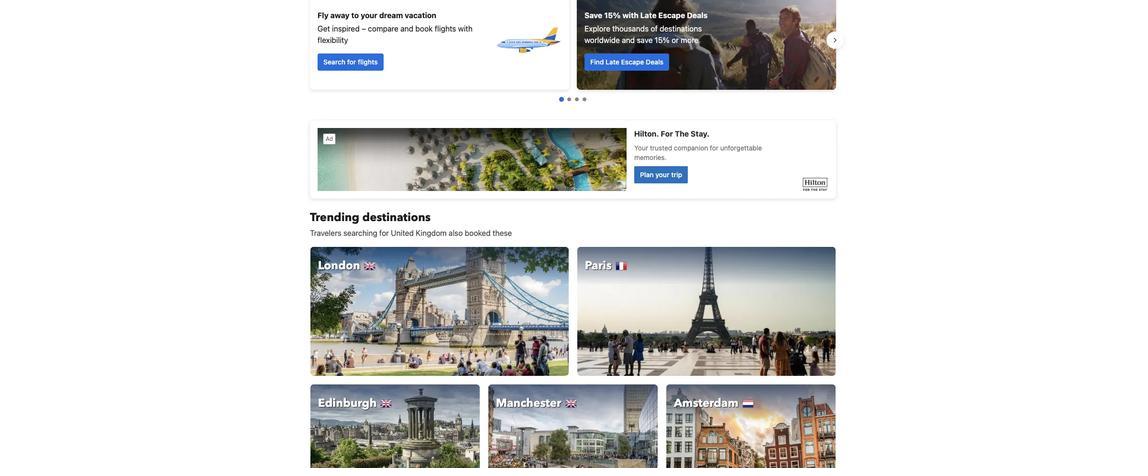 Task type: describe. For each thing, give the bounding box(es) containing it.
fly away to your dream vacation get inspired – compare and book flights with flexibility
[[318, 11, 473, 45]]

0 horizontal spatial flights
[[358, 58, 378, 66]]

paris
[[585, 258, 612, 274]]

0 horizontal spatial 15%
[[604, 11, 621, 20]]

united
[[391, 229, 414, 238]]

kingdom
[[416, 229, 447, 238]]

compare
[[368, 24, 399, 33]]

find late escape deals
[[590, 58, 664, 66]]

of
[[651, 24, 658, 33]]

worldwide
[[585, 36, 620, 45]]

group of friends hiking in the mountains on a sunny day image
[[577, 0, 836, 90]]

your
[[361, 11, 378, 20]]

–
[[362, 24, 366, 33]]

0 horizontal spatial deals
[[646, 58, 664, 66]]

more
[[681, 36, 699, 45]]

flexibility
[[318, 36, 348, 45]]

thousands
[[613, 24, 649, 33]]

manchester link
[[488, 385, 658, 469]]

amsterdam link
[[666, 385, 836, 469]]

escape inside save 15% with late escape deals explore thousands of destinations worldwide and save 15% or more
[[659, 11, 685, 20]]

for inside region
[[347, 58, 356, 66]]

paris link
[[577, 247, 836, 377]]

london
[[318, 258, 360, 274]]

advertisement region
[[310, 121, 836, 199]]

these
[[493, 229, 512, 238]]

fly away to your dream vacation image
[[495, 7, 562, 74]]

with inside fly away to your dream vacation get inspired – compare and book flights with flexibility
[[458, 24, 473, 33]]

get
[[318, 24, 330, 33]]

to
[[351, 11, 359, 20]]



Task type: vqa. For each thing, say whether or not it's contained in the screenshot.
the USD dropdown button
no



Task type: locate. For each thing, give the bounding box(es) containing it.
with up thousands
[[623, 11, 639, 20]]

with
[[623, 11, 639, 20], [458, 24, 473, 33]]

for
[[347, 58, 356, 66], [379, 229, 389, 238]]

edinburgh link
[[310, 385, 480, 469]]

destinations up or
[[660, 24, 702, 33]]

0 horizontal spatial with
[[458, 24, 473, 33]]

0 vertical spatial for
[[347, 58, 356, 66]]

escape down save
[[621, 58, 644, 66]]

late right find
[[606, 58, 620, 66]]

find late escape deals link
[[585, 54, 669, 71]]

trending
[[310, 210, 360, 226]]

flights right "book"
[[435, 24, 456, 33]]

1 horizontal spatial and
[[622, 36, 635, 45]]

manchester
[[496, 396, 562, 412]]

late inside "find late escape deals" link
[[606, 58, 620, 66]]

find
[[590, 58, 604, 66]]

15% left or
[[655, 36, 670, 45]]

for left united
[[379, 229, 389, 238]]

deals
[[687, 11, 708, 20], [646, 58, 664, 66]]

region
[[302, 0, 844, 94]]

1 horizontal spatial destinations
[[660, 24, 702, 33]]

deals inside save 15% with late escape deals explore thousands of destinations worldwide and save 15% or more
[[687, 11, 708, 20]]

search for flights
[[323, 58, 378, 66]]

save 15% with late escape deals explore thousands of destinations worldwide and save 15% or more
[[585, 11, 708, 45]]

0 vertical spatial escape
[[659, 11, 685, 20]]

escape up or
[[659, 11, 685, 20]]

destinations inside trending destinations travelers searching for united kingdom also booked these
[[362, 210, 431, 226]]

search
[[323, 58, 346, 66]]

1 vertical spatial destinations
[[362, 210, 431, 226]]

0 vertical spatial with
[[623, 11, 639, 20]]

book
[[416, 24, 433, 33]]

inspired
[[332, 24, 360, 33]]

1 vertical spatial deals
[[646, 58, 664, 66]]

vacation
[[405, 11, 437, 20]]

escape
[[659, 11, 685, 20], [621, 58, 644, 66]]

deals down save
[[646, 58, 664, 66]]

0 horizontal spatial late
[[606, 58, 620, 66]]

destinations up united
[[362, 210, 431, 226]]

for right search
[[347, 58, 356, 66]]

0 vertical spatial destinations
[[660, 24, 702, 33]]

and left "book"
[[401, 24, 414, 33]]

flights
[[435, 24, 456, 33], [358, 58, 378, 66]]

0 vertical spatial deals
[[687, 11, 708, 20]]

progress bar
[[559, 97, 587, 102]]

1 vertical spatial escape
[[621, 58, 644, 66]]

late up of
[[641, 11, 657, 20]]

0 vertical spatial 15%
[[604, 11, 621, 20]]

15%
[[604, 11, 621, 20], [655, 36, 670, 45]]

or
[[672, 36, 679, 45]]

trending destinations travelers searching for united kingdom also booked these
[[310, 210, 512, 238]]

1 horizontal spatial 15%
[[655, 36, 670, 45]]

and inside fly away to your dream vacation get inspired – compare and book flights with flexibility
[[401, 24, 414, 33]]

1 vertical spatial with
[[458, 24, 473, 33]]

explore
[[585, 24, 611, 33]]

destinations inside save 15% with late escape deals explore thousands of destinations worldwide and save 15% or more
[[660, 24, 702, 33]]

0 horizontal spatial for
[[347, 58, 356, 66]]

15% right the save
[[604, 11, 621, 20]]

london link
[[310, 247, 569, 377]]

destinations
[[660, 24, 702, 33], [362, 210, 431, 226]]

away
[[331, 11, 350, 20]]

1 vertical spatial for
[[379, 229, 389, 238]]

and down thousands
[[622, 36, 635, 45]]

1 horizontal spatial with
[[623, 11, 639, 20]]

1 vertical spatial late
[[606, 58, 620, 66]]

edinburgh
[[318, 396, 377, 412]]

1 horizontal spatial late
[[641, 11, 657, 20]]

booked
[[465, 229, 491, 238]]

for inside trending destinations travelers searching for united kingdom also booked these
[[379, 229, 389, 238]]

with inside save 15% with late escape deals explore thousands of destinations worldwide and save 15% or more
[[623, 11, 639, 20]]

save
[[637, 36, 653, 45]]

amsterdam
[[674, 396, 739, 412]]

flights inside fly away to your dream vacation get inspired – compare and book flights with flexibility
[[435, 24, 456, 33]]

0 horizontal spatial escape
[[621, 58, 644, 66]]

flights right search
[[358, 58, 378, 66]]

0 horizontal spatial and
[[401, 24, 414, 33]]

deals up more
[[687, 11, 708, 20]]

dream
[[379, 11, 403, 20]]

1 horizontal spatial flights
[[435, 24, 456, 33]]

search for flights link
[[318, 54, 384, 71]]

late inside save 15% with late escape deals explore thousands of destinations worldwide and save 15% or more
[[641, 11, 657, 20]]

1 vertical spatial 15%
[[655, 36, 670, 45]]

1 vertical spatial flights
[[358, 58, 378, 66]]

0 horizontal spatial destinations
[[362, 210, 431, 226]]

with right "book"
[[458, 24, 473, 33]]

0 vertical spatial late
[[641, 11, 657, 20]]

1 horizontal spatial escape
[[659, 11, 685, 20]]

and
[[401, 24, 414, 33], [622, 36, 635, 45]]

and inside save 15% with late escape deals explore thousands of destinations worldwide and save 15% or more
[[622, 36, 635, 45]]

0 vertical spatial and
[[401, 24, 414, 33]]

searching
[[344, 229, 377, 238]]

also
[[449, 229, 463, 238]]

region containing fly away to your dream vacation
[[302, 0, 844, 94]]

fly
[[318, 11, 329, 20]]

1 horizontal spatial deals
[[687, 11, 708, 20]]

travelers
[[310, 229, 342, 238]]

1 vertical spatial and
[[622, 36, 635, 45]]

save
[[585, 11, 603, 20]]

0 vertical spatial flights
[[435, 24, 456, 33]]

late
[[641, 11, 657, 20], [606, 58, 620, 66]]

1 horizontal spatial for
[[379, 229, 389, 238]]



